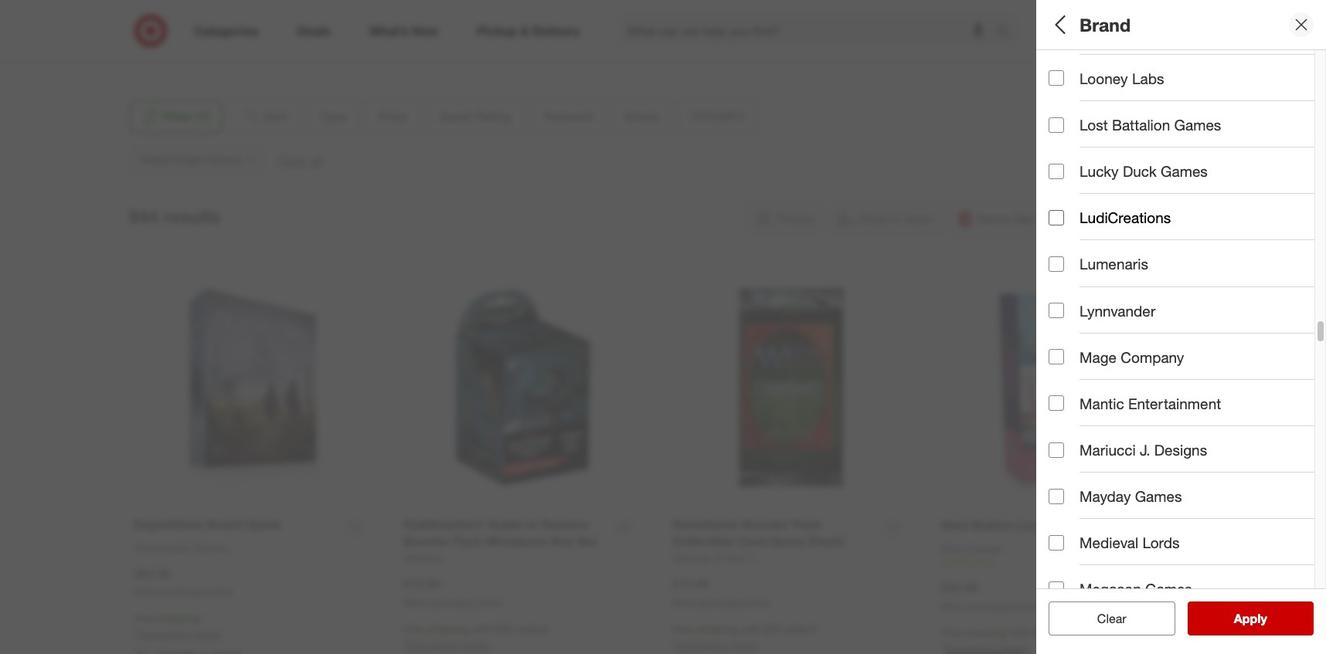 Task type: describe. For each thing, give the bounding box(es) containing it.
free for $15.95
[[672, 623, 694, 636]]

$25
[[1161, 135, 1179, 148]]

free shipping * * exclusions apply.
[[134, 612, 222, 642]]

$35 for $20.99
[[1033, 626, 1050, 639]]

when for $15.95
[[672, 597, 696, 609]]

art
[[1073, 297, 1088, 310]]

brand 0-hr art & technology; 25th century games; 2f-spiele; 2
[[1049, 277, 1326, 310]]

all
[[1049, 14, 1070, 35]]

apply button
[[1187, 602, 1314, 636]]

Megacon Games checkbox
[[1049, 582, 1064, 597]]

Mariucci J. Designs checkbox
[[1049, 442, 1064, 458]]

search button
[[989, 14, 1026, 51]]

looney
[[1080, 69, 1128, 87]]

shipping for $15.95
[[697, 623, 738, 636]]

$20.99 when purchased online
[[941, 580, 1039, 613]]

lucky
[[1080, 162, 1119, 180]]

new
[[1049, 243, 1070, 256]]

$50
[[1220, 135, 1238, 148]]

* down "$18.99"
[[403, 639, 407, 652]]

Lumenaris checkbox
[[1049, 257, 1064, 272]]

free inside free shipping * * exclusions apply.
[[134, 612, 156, 625]]

exclusions apply. button for $15.95
[[676, 638, 760, 654]]

* down $15.95
[[672, 639, 676, 652]]

$18.99 when purchased online
[[403, 577, 502, 609]]

card
[[1122, 81, 1145, 94]]

2f-
[[1269, 297, 1285, 310]]

featured new
[[1049, 223, 1111, 256]]

mayday games
[[1080, 488, 1182, 505]]

spiele;
[[1285, 297, 1318, 310]]

purchased for $18.99
[[430, 597, 474, 609]]

purchased for $84.95
[[161, 587, 205, 598]]

park
[[225, 13, 247, 26]]

$84.95
[[134, 566, 171, 582]]

Lynnvander checkbox
[[1049, 303, 1064, 318]]

,
[[186, 28, 189, 41]]

Mantic Entertainment checkbox
[[1049, 396, 1064, 411]]

$18.99
[[403, 577, 440, 592]]

collectible
[[1189, 81, 1240, 94]]

trading
[[1243, 81, 1278, 94]]

games down lords at the right bottom
[[1145, 581, 1192, 598]]

duck
[[1123, 162, 1157, 180]]

$35 for $15.95
[[764, 623, 781, 636]]

944
[[129, 206, 158, 227]]

What can we help you find? suggestions appear below search field
[[618, 14, 1000, 48]]

mariucci
[[1080, 441, 1136, 459]]

include out of stock
[[1080, 389, 1210, 406]]

0-
[[1049, 297, 1059, 310]]

looney labs
[[1080, 69, 1164, 87]]

search
[[989, 24, 1026, 40]]

games up $50;
[[1174, 116, 1221, 134]]

mantic
[[1080, 395, 1124, 413]]

brand for brand 0-hr art & technology; 25th century games; 2f-spiele; 2
[[1049, 277, 1091, 295]]

brand dialog
[[1036, 0, 1326, 655]]

Mayday Games checkbox
[[1049, 489, 1064, 504]]

$15.95 when purchased online
[[672, 577, 770, 609]]

shipping for $20.99
[[966, 626, 1007, 639]]

2
[[1321, 297, 1326, 310]]

fpo/apo
[[1049, 337, 1115, 354]]

games; inside brand 0-hr art & technology; 25th century games; 2f-spiele; 2
[[1228, 297, 1266, 310]]

us
[[141, 44, 156, 57]]

orders* for $18.99
[[516, 623, 551, 636]]

orders* for $15.95
[[784, 623, 819, 636]]

53719
[[208, 28, 238, 41]]

megacon games
[[1080, 581, 1192, 598]]

free shipping with $35 orders*
[[941, 626, 1088, 639]]

1
[[989, 558, 994, 569]]

1 horizontal spatial games;
[[1148, 81, 1186, 94]]

when for $20.99
[[941, 601, 965, 613]]

apply. for $15.95
[[731, 639, 760, 652]]

lords
[[1142, 534, 1180, 552]]

clear button
[[1049, 602, 1175, 636]]

clear for clear
[[1097, 611, 1126, 627]]

apply
[[1234, 611, 1267, 627]]

exclusions inside free shipping * * exclusions apply.
[[138, 628, 190, 642]]

free shipping with $35 orders* * exclusions apply. for $18.99
[[403, 623, 551, 652]]

clear for clear all
[[1089, 611, 1119, 627]]

fpo/apo button
[[1049, 321, 1326, 375]]

with for $15.95
[[741, 623, 761, 636]]

Medieval Lords checkbox
[[1049, 535, 1064, 551]]

2835 commerce park drive fitchburg , wi 53719 us
[[141, 13, 275, 57]]

online for $84.95
[[208, 587, 233, 598]]

apply. for $18.99
[[462, 639, 491, 652]]

purchased for $15.95
[[699, 597, 743, 609]]

games up lords at the right bottom
[[1135, 488, 1182, 505]]

board
[[1049, 81, 1078, 94]]

$50;
[[1197, 135, 1217, 148]]

$15.95
[[672, 577, 709, 592]]

944 results
[[129, 206, 221, 227]]

medieval
[[1080, 534, 1138, 552]]

Mage Company checkbox
[[1049, 349, 1064, 365]]

cards;
[[1281, 81, 1313, 94]]

$100
[[1286, 135, 1309, 148]]

LudiCreations checkbox
[[1049, 210, 1064, 226]]

all filters dialog
[[1036, 0, 1326, 655]]

free for $18.99
[[403, 623, 425, 636]]



Task type: locate. For each thing, give the bounding box(es) containing it.
see results button
[[1187, 602, 1314, 636]]

free shipping with $35 orders* * exclusions apply.
[[403, 623, 551, 652], [672, 623, 819, 652]]

0 horizontal spatial apply.
[[193, 628, 222, 642]]

when down "$20.99"
[[941, 601, 965, 613]]

apply. inside free shipping * * exclusions apply.
[[193, 628, 222, 642]]

shipping for $18.99
[[428, 623, 469, 636]]

labs
[[1132, 69, 1164, 87]]

orders* for $20.99
[[1053, 626, 1088, 639]]

1 horizontal spatial exclusions
[[407, 639, 459, 652]]

2 horizontal spatial apply.
[[731, 639, 760, 652]]

purchased
[[161, 587, 205, 598], [430, 597, 474, 609], [699, 597, 743, 609], [968, 601, 1012, 613]]

medieval lords
[[1080, 534, 1180, 552]]

lost
[[1080, 116, 1108, 134]]

0 horizontal spatial games;
[[1081, 81, 1119, 94]]

lost battalion games
[[1080, 116, 1221, 134]]

when
[[134, 587, 159, 598], [403, 597, 427, 609], [672, 597, 696, 609], [941, 601, 965, 613]]

shipping
[[159, 612, 200, 625], [428, 623, 469, 636], [697, 623, 738, 636], [966, 626, 1007, 639]]

1 horizontal spatial free shipping with $35 orders* * exclusions apply.
[[672, 623, 819, 652]]

$35 down megacon games option
[[1033, 626, 1050, 639]]

exclusions for $18.99
[[407, 639, 459, 652]]

games down the $25
[[1161, 162, 1208, 180]]

exclusions down $18.99 when purchased online
[[407, 639, 459, 652]]

free down "$20.99"
[[941, 626, 963, 639]]

see
[[1218, 611, 1240, 627]]

lucky duck games
[[1080, 162, 1208, 180]]

1 horizontal spatial apply.
[[462, 639, 491, 652]]

0 vertical spatial brand
[[1080, 14, 1131, 35]]

online for $15.95
[[746, 597, 770, 609]]

$35 down $18.99 when purchased online
[[495, 623, 513, 636]]

free down '$84.95'
[[134, 612, 156, 625]]

games
[[1174, 116, 1221, 134], [1161, 162, 1208, 180], [1135, 488, 1182, 505], [1145, 581, 1192, 598]]

0 vertical spatial results
[[163, 206, 221, 227]]

see results
[[1218, 611, 1283, 627]]

results
[[163, 206, 221, 227], [1243, 611, 1283, 627]]

$35 down $15.95 when purchased online
[[764, 623, 781, 636]]

free shipping with $35 orders* * exclusions apply. down $18.99 when purchased online
[[403, 623, 551, 652]]

brand up hr
[[1049, 277, 1091, 295]]

purchased up free shipping * * exclusions apply.
[[161, 587, 205, 598]]

games; right 'card'
[[1148, 81, 1186, 94]]

shipping down $20.99 when purchased online
[[966, 626, 1007, 639]]

when down '$84.95'
[[134, 587, 159, 598]]

free down "$18.99"
[[403, 623, 425, 636]]

all filters
[[1049, 14, 1123, 35]]

technology;
[[1101, 297, 1159, 310]]

mage company
[[1080, 348, 1184, 366]]

online for $20.99
[[1015, 601, 1039, 613]]

1 vertical spatial results
[[1243, 611, 1283, 627]]

2 horizontal spatial exclusions apply. button
[[676, 638, 760, 654]]

1 link
[[941, 557, 1180, 570]]

1 free shipping with $35 orders* * exclusions apply. from the left
[[403, 623, 551, 652]]

2 clear from the left
[[1097, 611, 1126, 627]]

$15
[[1102, 135, 1119, 148]]

battalion
[[1112, 116, 1170, 134]]

0 horizontal spatial free shipping with $35 orders* * exclusions apply.
[[403, 623, 551, 652]]

type board games; card games; collectible trading cards; ga
[[1049, 61, 1326, 94]]

clear all button
[[1049, 602, 1175, 636]]

designs
[[1154, 441, 1207, 459]]

brand right all
[[1080, 14, 1131, 35]]

exclusions
[[138, 628, 190, 642], [407, 639, 459, 652], [676, 639, 728, 652]]

fitchburg
[[141, 28, 186, 41]]

online inside '$84.95 when purchased online'
[[208, 587, 233, 598]]

Include out of stock checkbox
[[1049, 390, 1064, 405]]

clear all
[[1089, 611, 1134, 627]]

purchased inside $20.99 when purchased online
[[968, 601, 1012, 613]]

with for $18.99
[[472, 623, 492, 636]]

clear inside brand dialog
[[1097, 611, 1126, 627]]

guest rating button
[[1049, 158, 1326, 213]]

1 horizontal spatial exclusions apply. button
[[407, 638, 491, 654]]

results for 944 results
[[163, 206, 221, 227]]

games; left the 2f-
[[1228, 297, 1266, 310]]

exclusions down '$84.95 when purchased online'
[[138, 628, 190, 642]]

2 horizontal spatial $35
[[1033, 626, 1050, 639]]

ga
[[1316, 81, 1326, 94]]

purchased inside $18.99 when purchased online
[[430, 597, 474, 609]]

when for $84.95
[[134, 587, 159, 598]]

* down '$84.95 when purchased online'
[[200, 612, 204, 625]]

of
[[1157, 389, 1170, 406]]

when inside '$84.95 when purchased online'
[[134, 587, 159, 598]]

Lucky Duck Games checkbox
[[1049, 164, 1064, 179]]

mayday
[[1080, 488, 1131, 505]]

mariucci j. designs
[[1080, 441, 1207, 459]]

exclusions apply. button down $15.95 when purchased online
[[676, 638, 760, 654]]

shipping down $15.95 when purchased online
[[697, 623, 738, 636]]

featured
[[1049, 223, 1111, 241]]

$25;
[[1138, 135, 1158, 148]]

&
[[1091, 297, 1098, 310]]

guest
[[1049, 174, 1090, 192]]

$35 for $18.99
[[495, 623, 513, 636]]

free down $15.95
[[672, 623, 694, 636]]

0 horizontal spatial exclusions apply. button
[[138, 628, 222, 643]]

with down $18.99 when purchased online
[[472, 623, 492, 636]]

25th
[[1162, 297, 1183, 310]]

free
[[134, 612, 156, 625], [403, 623, 425, 636], [672, 623, 694, 636], [941, 626, 963, 639]]

purchased for $20.99
[[968, 601, 1012, 613]]

apply. down $18.99 when purchased online
[[462, 639, 491, 652]]

purchased inside $15.95 when purchased online
[[699, 597, 743, 609]]

0 horizontal spatial with
[[472, 623, 492, 636]]

mantic entertainment
[[1080, 395, 1221, 413]]

purchased down $15.95
[[699, 597, 743, 609]]

free for $20.99
[[941, 626, 963, 639]]

stock
[[1174, 389, 1210, 406]]

lumenaris
[[1080, 255, 1148, 273]]

2 horizontal spatial exclusions
[[676, 639, 728, 652]]

company
[[1121, 348, 1184, 366]]

ludicreations
[[1080, 209, 1171, 227]]

exclusions down $15.95 when purchased online
[[676, 639, 728, 652]]

results right the see
[[1243, 611, 1283, 627]]

exclusions apply. button
[[138, 628, 222, 643], [407, 638, 491, 654], [676, 638, 760, 654]]

clear down the megacon
[[1097, 611, 1126, 627]]

rating
[[1094, 174, 1140, 192]]

with for $20.99
[[1010, 626, 1030, 639]]

2 free shipping with $35 orders* * exclusions apply. from the left
[[672, 623, 819, 652]]

when down $15.95
[[672, 597, 696, 609]]

brand inside dialog
[[1080, 14, 1131, 35]]

2835
[[141, 13, 165, 26]]

with down $20.99 when purchased online
[[1010, 626, 1030, 639]]

$20.99
[[941, 580, 978, 596]]

online inside $18.99 when purchased online
[[477, 597, 502, 609]]

0 horizontal spatial orders*
[[516, 623, 551, 636]]

brand inside brand 0-hr art & technology; 25th century games; 2f-spiele; 2
[[1049, 277, 1091, 295]]

purchased down "$20.99"
[[968, 601, 1012, 613]]

clear left "all"
[[1089, 611, 1119, 627]]

free shipping with $35 orders* * exclusions apply. down $15.95 when purchased online
[[672, 623, 819, 652]]

results for see results
[[1243, 611, 1283, 627]]

results inside see results 'button'
[[1243, 611, 1283, 627]]

wi
[[192, 28, 205, 41]]

price $0  –  $15; $15  –  $25; $25  –  $50; $50  –  $100; $100  –  
[[1049, 115, 1326, 148]]

apply.
[[193, 628, 222, 642], [462, 639, 491, 652], [731, 639, 760, 652]]

online inside $15.95 when purchased online
[[746, 597, 770, 609]]

when inside $18.99 when purchased online
[[403, 597, 427, 609]]

purchased inside '$84.95 when purchased online'
[[161, 587, 205, 598]]

Looney Labs checkbox
[[1049, 71, 1064, 86]]

exclusions for $15.95
[[676, 639, 728, 652]]

with
[[472, 623, 492, 636], [741, 623, 761, 636], [1010, 626, 1030, 639]]

brand for brand
[[1080, 14, 1131, 35]]

exclusions apply. button down $18.99 when purchased online
[[407, 638, 491, 654]]

mage
[[1080, 348, 1117, 366]]

0 horizontal spatial $35
[[495, 623, 513, 636]]

shipping inside free shipping * * exclusions apply.
[[159, 612, 200, 625]]

clear inside the all filters dialog
[[1089, 611, 1119, 627]]

when inside $15.95 when purchased online
[[672, 597, 696, 609]]

2 horizontal spatial games;
[[1228, 297, 1266, 310]]

1 horizontal spatial results
[[1243, 611, 1283, 627]]

$100;
[[1256, 135, 1283, 148]]

online inside $20.99 when purchased online
[[1015, 601, 1039, 613]]

type
[[1049, 61, 1081, 79]]

entertainment
[[1128, 395, 1221, 413]]

purchased down "$18.99"
[[430, 597, 474, 609]]

online for $18.99
[[477, 597, 502, 609]]

1 clear from the left
[[1089, 611, 1119, 627]]

free shipping with $35 orders* * exclusions apply. for $15.95
[[672, 623, 819, 652]]

lynnvander
[[1080, 302, 1155, 320]]

when down "$18.99"
[[403, 597, 427, 609]]

hr
[[1059, 297, 1070, 310]]

0 horizontal spatial results
[[163, 206, 221, 227]]

when for $18.99
[[403, 597, 427, 609]]

apply. down '$84.95 when purchased online'
[[193, 628, 222, 642]]

j.
[[1140, 441, 1150, 459]]

1 horizontal spatial with
[[741, 623, 761, 636]]

orders*
[[516, 623, 551, 636], [784, 623, 819, 636], [1053, 626, 1088, 639]]

0 horizontal spatial exclusions
[[138, 628, 190, 642]]

games; left 'card'
[[1081, 81, 1119, 94]]

out
[[1132, 389, 1153, 406]]

price
[[1049, 115, 1085, 133]]

1 horizontal spatial $35
[[764, 623, 781, 636]]

with down $15.95 when purchased online
[[741, 623, 761, 636]]

exclusions apply. button for $18.99
[[407, 638, 491, 654]]

all
[[1122, 611, 1134, 627]]

commerce
[[168, 13, 222, 26]]

$15;
[[1079, 135, 1099, 148]]

century
[[1186, 297, 1225, 310]]

1 horizontal spatial orders*
[[784, 623, 819, 636]]

guest rating
[[1049, 174, 1140, 192]]

2 horizontal spatial with
[[1010, 626, 1030, 639]]

* down '$84.95'
[[134, 628, 138, 642]]

filters
[[1075, 14, 1123, 35]]

2 horizontal spatial orders*
[[1053, 626, 1088, 639]]

include
[[1080, 389, 1128, 406]]

shipping down '$84.95 when purchased online'
[[159, 612, 200, 625]]

exclusions apply. button down '$84.95 when purchased online'
[[138, 628, 222, 643]]

$84.95 when purchased online
[[134, 566, 233, 598]]

drive
[[250, 13, 275, 26]]

apply. down $15.95 when purchased online
[[731, 639, 760, 652]]

$0
[[1049, 135, 1060, 148]]

online
[[208, 587, 233, 598], [477, 597, 502, 609], [746, 597, 770, 609], [1015, 601, 1039, 613]]

Lost Battalion Games checkbox
[[1049, 117, 1064, 133]]

shipping down $18.99 when purchased online
[[428, 623, 469, 636]]

megacon
[[1080, 581, 1141, 598]]

1 vertical spatial brand
[[1049, 277, 1091, 295]]

results right 944
[[163, 206, 221, 227]]

when inside $20.99 when purchased online
[[941, 601, 965, 613]]



Task type: vqa. For each thing, say whether or not it's contained in the screenshot.
leftmost store
no



